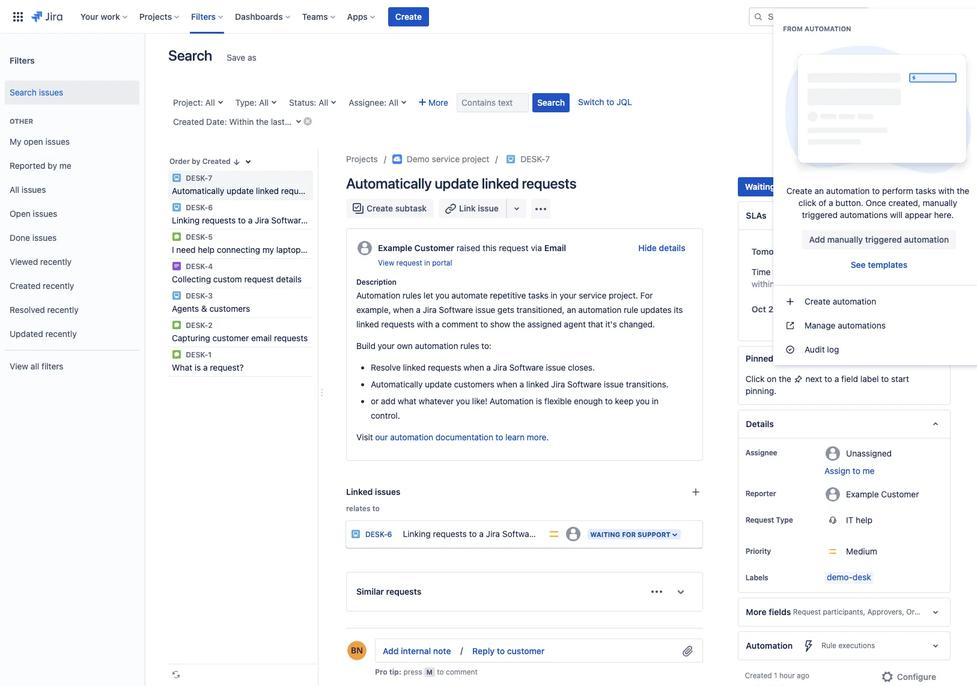 Task type: describe. For each thing, give the bounding box(es) containing it.
updated recently link
[[5, 322, 139, 346]]

customer for example customer
[[882, 489, 920, 499]]

2 vertical spatial request
[[244, 274, 274, 284]]

next
[[806, 374, 823, 384]]

tasks inside create an automation to perform tasks with the click of a button. once created, manually triggered automations will appear here.
[[916, 186, 937, 196]]

all inside all button
[[381, 655, 391, 665]]

0 vertical spatial in
[[424, 259, 430, 268]]

click
[[746, 374, 765, 384]]

profile image of ben nelson image
[[348, 642, 367, 661]]

linking requests to a jira software issue link
[[398, 522, 560, 547]]

0 horizontal spatial 6
[[208, 203, 213, 212]]

linked up 'flexible'
[[527, 379, 549, 390]]

that
[[588, 319, 604, 330]]

first inside time to first response within 8h
[[783, 267, 799, 277]]

service request with approvals image
[[172, 262, 182, 271]]

link an issue image
[[691, 488, 701, 497]]

service inside automation rules let you automate repetitive tasks in your service project. for example, when a jira software issue gets transitioned, an automation rule updates its linked requests with a comment to show the assigned agent that it's changed.
[[579, 290, 607, 301]]

&
[[201, 304, 207, 314]]

hide details button
[[632, 239, 693, 258]]

hide message image
[[931, 352, 946, 366]]

pinned fields
[[746, 354, 798, 364]]

see
[[851, 260, 866, 270]]

automation right own
[[415, 341, 458, 351]]

from automation
[[783, 25, 852, 32]]

share link
[[826, 49, 877, 68]]

time for time to resolution within 16h
[[847, 301, 866, 311]]

desk- for capturing customer email requests
[[186, 321, 208, 330]]

1 horizontal spatial you
[[456, 396, 470, 406]]

to inside linking requests to a jira software issue link
[[469, 529, 477, 539]]

software up automatically update customers when a linked jira software issue transitions.
[[510, 363, 544, 373]]

filters inside popup button
[[191, 11, 216, 21]]

via
[[531, 243, 542, 253]]

1 horizontal spatial automatically update linked requests
[[346, 175, 577, 192]]

resolved
[[10, 305, 45, 315]]

0 horizontal spatial customer
[[213, 333, 249, 343]]

from automation group
[[774, 12, 978, 281]]

to inside the time to resolution within 16h
[[869, 301, 876, 311]]

automation right our
[[390, 432, 434, 443]]

description
[[357, 278, 397, 287]]

printer
[[356, 245, 381, 255]]

projects button
[[136, 7, 184, 26]]

more fields
[[746, 607, 791, 618]]

created for created recently
[[10, 281, 41, 291]]

portal
[[432, 259, 452, 268]]

request type
[[746, 516, 793, 525]]

1 vertical spatial 6
[[388, 530, 392, 539]]

1 horizontal spatial 4
[[287, 117, 292, 127]]

desk- for agents & customers
[[186, 292, 208, 301]]

hide
[[639, 243, 657, 253]]

issues for search issues
[[39, 87, 63, 97]]

with inside create an automation to perform tasks with the click of a button. once created, manually triggered automations will appear here.
[[939, 186, 955, 196]]

comments
[[403, 655, 446, 665]]

work
[[499, 655, 520, 665]]

connecting
[[217, 245, 260, 255]]

1 vertical spatial comment
[[446, 668, 478, 677]]

1 vertical spatial triggered
[[866, 234, 902, 245]]

project: all
[[173, 97, 215, 108]]

created recently
[[10, 281, 74, 291]]

when for linked
[[464, 363, 484, 373]]

medium
[[847, 547, 878, 557]]

comments button
[[399, 653, 450, 667]]

0 horizontal spatial 7
[[208, 174, 213, 183]]

projects link
[[346, 152, 378, 167]]

automation element
[[738, 632, 951, 661]]

clockicon image for tomorrow 01:29 pm
[[833, 242, 852, 262]]

search image
[[754, 12, 764, 21]]

automation inside automation rules let you automate repetitive tasks in your service project. for example, when a jira software issue gets transitioned, an automation rule updates its linked requests with a comment to show the assigned agent that it's changed.
[[357, 290, 401, 301]]

pinning.
[[746, 386, 777, 396]]

issues for done issues
[[32, 232, 57, 243]]

tip:
[[389, 668, 402, 677]]

appswitcher icon image
[[11, 9, 25, 24]]

software left priority: medium image
[[503, 529, 537, 539]]

automation inside automation rules let you automate repetitive tasks in your service project. for example, when a jira software issue gets transitioned, an automation rule updates its linked requests with a comment to show the assigned agent that it's changed.
[[579, 305, 622, 315]]

0 vertical spatial is
[[195, 363, 201, 373]]

1 horizontal spatial 3
[[348, 245, 353, 255]]

1 vertical spatial filters
[[10, 55, 35, 65]]

resolved recently
[[10, 305, 79, 315]]

0 vertical spatial pm
[[820, 247, 833, 257]]

desk- for collecting custom request details
[[186, 262, 208, 271]]

recently for updated recently
[[45, 329, 77, 339]]

1 horizontal spatial waiting for support button
[[738, 177, 848, 197]]

search issues link
[[5, 81, 139, 105]]

0 horizontal spatial service
[[432, 154, 460, 164]]

the inside create an automation to perform tasks with the click of a button. once created, manually triggered automations will appear here.
[[957, 186, 970, 196]]

status:
[[289, 97, 317, 108]]

to:
[[482, 341, 492, 351]]

all issues link
[[5, 178, 139, 202]]

your work button
[[77, 7, 132, 26]]

create automation link
[[774, 290, 978, 314]]

1 vertical spatial manually
[[828, 234, 863, 245]]

1 vertical spatial help
[[856, 515, 873, 526]]

software inside automation rules let you automate repetitive tasks in your service project. for example, when a jira software issue gets transitioned, an automation rule updates its linked requests with a comment to show the assigned agent that it's changed.
[[439, 305, 473, 315]]

fields for pinned fields
[[776, 354, 798, 364]]

projects for projects popup button
[[139, 11, 172, 21]]

capturing customer email requests
[[172, 333, 308, 343]]

example customer
[[847, 489, 920, 499]]

view for view request in portal
[[378, 259, 395, 268]]

view request in portal link
[[378, 258, 452, 268]]

a inside next to a field label to start pinning.
[[835, 374, 840, 384]]

flexible
[[545, 396, 572, 406]]

time to resolution within 16h
[[847, 301, 917, 323]]

desk-5
[[184, 233, 213, 242]]

1 horizontal spatial desk-6
[[366, 530, 392, 539]]

0 horizontal spatial 4
[[208, 262, 213, 271]]

automation down the appear
[[905, 234, 950, 245]]

other
[[10, 117, 33, 125]]

1 vertical spatial details
[[276, 274, 302, 284]]

automatically up add
[[371, 379, 423, 390]]

software up laptop
[[271, 215, 306, 225]]

.
[[547, 432, 549, 443]]

link issue
[[459, 203, 499, 213]]

Search field
[[749, 7, 869, 26]]

1 horizontal spatial linking
[[403, 529, 431, 539]]

issues for linked issues
[[375, 487, 401, 497]]

2 horizontal spatial you
[[636, 396, 650, 406]]

your inside automation rules let you automate repetitive tasks in your service project. for example, when a jira software issue gets transitioned, an automation rule updates its linked requests with a comment to show the assigned agent that it's changed.
[[560, 290, 577, 301]]

Search issues using keywords text field
[[457, 93, 529, 112]]

issue inside "button"
[[478, 203, 499, 213]]

1 horizontal spatial 7
[[546, 154, 550, 164]]

my
[[263, 245, 274, 255]]

more for more
[[429, 97, 449, 108]]

1 horizontal spatial desk-7
[[521, 154, 550, 164]]

hide details
[[639, 243, 686, 253]]

1 horizontal spatial for
[[778, 182, 789, 192]]

1 vertical spatial 2
[[208, 321, 213, 330]]

show image
[[671, 583, 691, 602]]

1 vertical spatial your
[[378, 341, 395, 351]]

linked up my
[[256, 186, 279, 196]]

automation inside "group"
[[805, 25, 852, 32]]

days
[[331, 117, 349, 127]]

collecting
[[172, 274, 211, 284]]

actions button
[[852, 177, 930, 197]]

assignee:
[[349, 97, 387, 108]]

create subtask
[[367, 203, 427, 213]]

menu bar containing all
[[375, 653, 592, 667]]

for
[[641, 290, 653, 301]]

work log button
[[495, 653, 538, 667]]

add internal note button
[[376, 642, 458, 662]]

other group
[[5, 105, 139, 350]]

1 vertical spatial waiting for support button
[[587, 528, 682, 541]]

1 vertical spatial it help image
[[172, 203, 182, 212]]

assign to me button
[[825, 465, 939, 477]]

0 vertical spatial request
[[499, 243, 529, 253]]

time to first response within 8h
[[752, 267, 837, 289]]

example for example customer
[[847, 489, 879, 499]]

newest first image
[[686, 655, 696, 665]]

templates
[[868, 260, 908, 270]]

log for audit log
[[828, 345, 840, 355]]

add attachment image
[[681, 645, 695, 659]]

0 horizontal spatial automatically update linked requests
[[172, 186, 315, 196]]

customer for example customer raised this request via email
[[415, 243, 454, 253]]

1 horizontal spatial rules
[[461, 341, 479, 351]]

labels
[[746, 574, 769, 583]]

within 8h button
[[752, 278, 787, 290]]

0 horizontal spatial support
[[638, 531, 671, 539]]

1 vertical spatial 01:29
[[781, 304, 804, 314]]

relates to
[[346, 504, 380, 513]]

1 vertical spatial 3
[[208, 292, 213, 301]]

created for created date: within the last 4 weeks, 2 days
[[173, 117, 204, 127]]

0 vertical spatial search
[[168, 47, 212, 64]]

created inside order by created link
[[202, 157, 231, 166]]

0 horizontal spatial desk-7
[[184, 174, 213, 183]]

switch to jql link
[[578, 97, 632, 107]]

add for add internal note
[[383, 647, 399, 657]]

save as
[[227, 52, 257, 63]]

by for reported
[[48, 160, 57, 171]]

within 16h button
[[847, 312, 886, 324]]

details inside hide details button
[[659, 243, 686, 253]]

order by created
[[170, 157, 231, 166]]

time for time to first response within 8h
[[752, 267, 771, 277]]

demo
[[407, 154, 430, 164]]

switch to jql
[[578, 97, 632, 107]]

assigned
[[528, 319, 562, 330]]

add internal note
[[383, 647, 451, 657]]

recently for viewed recently
[[40, 256, 72, 267]]

1 vertical spatial pm
[[807, 304, 820, 314]]

0 horizontal spatial desk-6
[[184, 203, 213, 212]]

to inside assign to me button
[[853, 466, 861, 476]]

done issues
[[10, 232, 57, 243]]

updated
[[10, 329, 43, 339]]

linked inside automation rules let you automate repetitive tasks in your service project. for example, when a jira software issue gets transitioned, an automation rule updates its linked requests with a comment to show the assigned agent that it's changed.
[[357, 319, 379, 330]]

recently for resolved recently
[[47, 305, 79, 315]]

16h
[[872, 313, 886, 323]]

viewed
[[10, 256, 38, 267]]

visit
[[357, 432, 373, 443]]

8h
[[777, 279, 787, 289]]

by for order
[[192, 157, 200, 166]]

project.
[[609, 290, 638, 301]]

issues right open
[[45, 136, 70, 146]]

automatically down order by created in the top left of the page
[[172, 186, 224, 196]]

viewed recently
[[10, 256, 72, 267]]

desk- right 'issue type: it help' image
[[366, 530, 388, 539]]

all for assignee: all
[[389, 97, 399, 108]]

all button
[[377, 653, 395, 667]]

rules inside automation rules let you automate repetitive tasks in your service project. for example, when a jira software issue gets transitioned, an automation rule updates its linked requests with a comment to show the assigned agent that it's changed.
[[403, 290, 422, 301]]

automation inside or add what whatever you like! automation is flexible enough to keep you in control.
[[490, 396, 534, 406]]

i
[[172, 245, 174, 255]]

in inside automation rules let you automate repetitive tasks in your service project. for example, when a jira software issue gets transitioned, an automation rule updates its linked requests with a comment to show the assigned agent that it's changed.
[[551, 290, 558, 301]]

recently for created recently
[[43, 281, 74, 291]]

linked up link web pages and more image at the top right of the page
[[482, 175, 519, 192]]

demo-desk link
[[825, 572, 874, 584]]

all inside all issues link
[[10, 184, 19, 195]]

type: all
[[235, 97, 269, 108]]

1 vertical spatial waiting
[[591, 531, 621, 539]]

my open issues
[[10, 136, 70, 146]]

1 horizontal spatial waiting
[[745, 182, 776, 192]]

0 vertical spatial waiting for support
[[745, 182, 823, 192]]

update down 'demo service project'
[[435, 175, 479, 192]]

1 for created
[[774, 672, 778, 681]]

request inside view request in portal link
[[397, 259, 422, 268]]

field
[[842, 374, 859, 384]]

similar
[[357, 587, 384, 597]]

example for example customer raised this request via email
[[378, 243, 413, 253]]

updated recently
[[10, 329, 77, 339]]

automation inside 'element'
[[746, 641, 793, 651]]

in inside or add what whatever you like! automation is flexible enough to keep you in control.
[[652, 396, 659, 406]]

start
[[892, 374, 910, 384]]

menu containing create an automation to perform tasks with the click of a button. once created, manually triggered automations will appear here.
[[774, 8, 978, 366]]

link web pages and more image
[[510, 201, 524, 216]]

linked down own
[[403, 363, 426, 373]]



Task type: locate. For each thing, give the bounding box(es) containing it.
click
[[799, 198, 817, 208]]

create right apps dropdown button
[[396, 11, 422, 21]]

desk- for i need help connecting my laptop to the level 3 printer
[[186, 233, 208, 242]]

create for create automation
[[805, 296, 831, 307]]

ago
[[797, 672, 810, 681]]

your work
[[80, 11, 120, 21]]

0 horizontal spatial by
[[48, 160, 57, 171]]

repetitive
[[490, 290, 526, 301]]

customers up like!
[[454, 379, 495, 390]]

search for search issues
[[10, 87, 37, 97]]

1 horizontal spatial triggered
[[866, 234, 902, 245]]

3 right level
[[348, 245, 353, 255]]

it help image
[[506, 155, 516, 164], [172, 203, 182, 212]]

email
[[251, 333, 272, 343]]

jql
[[617, 97, 632, 107]]

1 horizontal spatial it help image
[[506, 155, 516, 164]]

time inside the time to resolution within 16h
[[847, 301, 866, 311]]

pm up manage
[[807, 304, 820, 314]]

customers right &
[[210, 304, 250, 314]]

menu
[[774, 8, 978, 366]]

desk-3
[[184, 292, 213, 301]]

customer inside button
[[507, 647, 545, 657]]

it help image for agents & customers
[[172, 291, 182, 301]]

first up 8h
[[783, 267, 799, 277]]

is down desk-1
[[195, 363, 201, 373]]

menu bar
[[375, 653, 592, 667]]

reporter pin to top. only you can see pinned fields. image
[[779, 489, 789, 499]]

customer down assign to me button
[[882, 489, 920, 499]]

you inside automation rules let you automate repetitive tasks in your service project. for example, when a jira software issue gets transitioned, an automation rule updates its linked requests with a comment to show the assigned agent that it's changed.
[[436, 290, 450, 301]]

tasks up the "created,"
[[916, 186, 937, 196]]

create for create an automation to perform tasks with the click of a button. once created, manually triggered automations will appear here.
[[787, 186, 813, 196]]

1 vertical spatial rules
[[461, 341, 479, 351]]

created left the small image
[[202, 157, 231, 166]]

clockicon image
[[833, 242, 852, 262], [820, 300, 839, 319]]

1 horizontal spatial view
[[378, 259, 395, 268]]

example customer raised this request via email
[[378, 243, 566, 253]]

desk-6 right 'issue type: it help' image
[[366, 530, 392, 539]]

1 horizontal spatial log
[[828, 345, 840, 355]]

fields up on in the right of the page
[[776, 354, 798, 364]]

automation inside group
[[833, 296, 877, 307]]

desk-2
[[184, 321, 213, 330]]

pro
[[375, 668, 388, 677]]

service right demo
[[432, 154, 460, 164]]

jira inside automation rules let you automate repetitive tasks in your service project. for example, when a jira software issue gets transitioned, an automation rule updates its linked requests with a comment to show the assigned agent that it's changed.
[[423, 305, 437, 315]]

issue type: it help image
[[351, 530, 361, 539]]

to inside create an automation to perform tasks with the click of a button. once created, manually triggered automations will appear here.
[[873, 186, 880, 196]]

first inside button
[[668, 655, 684, 665]]

0 vertical spatial within
[[752, 279, 775, 289]]

0 horizontal spatial 3
[[208, 292, 213, 301]]

manage automations
[[805, 320, 886, 331]]

automatically update customers when a linked jira software issue transitions.
[[371, 379, 669, 390]]

0 horizontal spatial filters
[[10, 55, 35, 65]]

or
[[371, 396, 379, 406]]

all issues
[[10, 184, 46, 195]]

desk- up need
[[186, 233, 208, 242]]

2 vertical spatial search
[[538, 97, 565, 108]]

linked down the "example,"
[[357, 319, 379, 330]]

banner containing your work
[[0, 0, 978, 34]]

more button
[[414, 93, 453, 112]]

demo service project image
[[392, 155, 402, 164]]

service request image for i
[[172, 232, 182, 242]]

0 horizontal spatial triggered
[[802, 210, 838, 220]]

enough
[[574, 396, 603, 406]]

1 horizontal spatial support
[[792, 182, 823, 192]]

see templates
[[851, 260, 908, 270]]

comment inside automation rules let you automate repetitive tasks in your service project. for example, when a jira software issue gets transitioned, an automation rule updates its linked requests with a comment to show the assigned agent that it's changed.
[[442, 319, 478, 330]]

all up pro
[[381, 655, 391, 665]]

add inside "button"
[[383, 647, 399, 657]]

0 horizontal spatial with
[[417, 319, 433, 330]]

0 horizontal spatial example
[[378, 243, 413, 253]]

linking
[[172, 215, 200, 225], [403, 529, 431, 539]]

pm
[[820, 247, 833, 257], [807, 304, 820, 314]]

search down filters popup button
[[168, 47, 212, 64]]

issues for all issues
[[22, 184, 46, 195]]

i need help connecting my laptop to the level 3 printer
[[172, 245, 381, 255]]

0 vertical spatial comment
[[442, 319, 478, 330]]

2 down agents & customers
[[208, 321, 213, 330]]

more left search issues using keywords text field
[[429, 97, 449, 108]]

1 it help image from the top
[[172, 173, 182, 183]]

0 vertical spatial linking
[[172, 215, 200, 225]]

7 down order by created link
[[208, 174, 213, 183]]

projects left demo service project image
[[346, 154, 378, 164]]

automatically update linked requests down the small image
[[172, 186, 315, 196]]

0 vertical spatial 01:29
[[795, 247, 818, 257]]

it help image up i
[[172, 203, 182, 212]]

to inside time to first response within 8h
[[773, 267, 781, 277]]

order
[[170, 157, 190, 166]]

log inside menu
[[828, 345, 840, 355]]

small image
[[232, 158, 241, 167]]

1 vertical spatial an
[[567, 305, 576, 315]]

type
[[776, 516, 793, 525]]

when inside automation rules let you automate repetitive tasks in your service project. for example, when a jira software issue gets transitioned, an automation rule updates its linked requests with a comment to show the assigned agent that it's changed.
[[393, 305, 414, 315]]

0 horizontal spatial an
[[567, 305, 576, 315]]

tasks inside automation rules let you automate repetitive tasks in your service project. for example, when a jira software issue gets transitioned, an automation rule updates its linked requests with a comment to show the assigned agent that it's changed.
[[528, 290, 549, 301]]

remove criteria image
[[303, 117, 313, 126]]

my
[[10, 136, 21, 146]]

update down the small image
[[227, 186, 254, 196]]

whatever
[[419, 396, 454, 406]]

automations inside create an automation to perform tasks with the click of a button. once created, manually triggered automations will appear here.
[[840, 210, 888, 220]]

0 vertical spatial filters
[[191, 11, 216, 21]]

our automation documentation to learn more link
[[375, 432, 547, 443]]

manually
[[923, 198, 958, 208], [828, 234, 863, 245]]

1 horizontal spatial me
[[863, 466, 875, 476]]

log right work
[[522, 655, 534, 665]]

add manually triggered automation
[[810, 234, 950, 245]]

help down '5'
[[198, 245, 215, 255]]

2 it help image from the top
[[172, 291, 182, 301]]

to inside or add what whatever you like! automation is flexible enough to keep you in control.
[[605, 396, 613, 406]]

reported by me link
[[5, 154, 139, 178]]

0 horizontal spatial waiting
[[591, 531, 621, 539]]

0 horizontal spatial help
[[198, 245, 215, 255]]

0 horizontal spatial pm
[[807, 304, 820, 314]]

01:29 right '23'
[[781, 304, 804, 314]]

1 horizontal spatial time
[[847, 301, 866, 311]]

1 horizontal spatial service
[[579, 290, 607, 301]]

own
[[397, 341, 413, 351]]

0 vertical spatial rules
[[403, 290, 422, 301]]

open in microsoft excel image
[[780, 53, 790, 63]]

1 for desk-
[[208, 351, 212, 360]]

recently down created recently 'link'
[[47, 305, 79, 315]]

1 vertical spatial with
[[417, 319, 433, 330]]

is left 'flexible'
[[536, 396, 542, 406]]

triggered down of at the top of the page
[[802, 210, 838, 220]]

0 horizontal spatial is
[[195, 363, 201, 373]]

desk- for automatically update linked requests
[[186, 174, 208, 183]]

created for created 1 hour ago
[[745, 672, 772, 681]]

desk- up the what is a request?
[[186, 351, 208, 360]]

requests inside automation rules let you automate repetitive tasks in your service project. for example, when a jira software issue gets transitioned, an automation rule updates its linked requests with a comment to show the assigned agent that it's changed.
[[381, 319, 415, 330]]

the inside automation rules let you automate repetitive tasks in your service project. for example, when a jira software issue gets transitioned, an automation rule updates its linked requests with a comment to show the assigned agent that it's changed.
[[513, 319, 525, 330]]

oct
[[752, 304, 767, 314]]

link issue button
[[439, 199, 507, 218]]

software down closes.
[[568, 379, 602, 390]]

projects inside popup button
[[139, 11, 172, 21]]

0 vertical spatial manually
[[923, 198, 958, 208]]

0 vertical spatial an
[[815, 186, 824, 196]]

of
[[819, 198, 827, 208]]

linked
[[346, 487, 373, 497]]

1 vertical spatial it help image
[[172, 291, 182, 301]]

linking right desk-6 link
[[403, 529, 431, 539]]

priority: medium image
[[548, 529, 560, 541]]

open
[[24, 136, 43, 146]]

0 vertical spatial service
[[432, 154, 460, 164]]

view for view all filters
[[10, 361, 28, 371]]

by right reported
[[48, 160, 57, 171]]

viewed recently link
[[5, 250, 139, 274]]

more fields element
[[738, 598, 951, 627]]

add up "tip:"
[[383, 647, 399, 657]]

assignee pin to top. only you can see pinned fields. image
[[780, 449, 790, 458]]

sidebar navigation image
[[131, 48, 158, 72]]

1 horizontal spatial waiting for support
[[745, 182, 823, 192]]

it help image up agents
[[172, 291, 182, 301]]

tasks
[[916, 186, 937, 196], [528, 290, 549, 301]]

an inside automation rules let you automate repetitive tasks in your service project. for example, when a jira software issue gets transitioned, an automation rule updates its linked requests with a comment to show the assigned agent that it's changed.
[[567, 305, 576, 315]]

0 horizontal spatial log
[[522, 655, 534, 665]]

group containing create automation
[[774, 285, 978, 366]]

log inside button
[[522, 655, 534, 665]]

0 horizontal spatial manually
[[828, 234, 863, 245]]

1 horizontal spatial when
[[464, 363, 484, 373]]

fields for more fields
[[769, 607, 791, 618]]

share
[[849, 53, 871, 63]]

me for reported by me
[[59, 160, 71, 171]]

1 horizontal spatial 2
[[324, 117, 329, 127]]

2 service request image from the top
[[172, 320, 182, 330]]

request left "via"
[[499, 243, 529, 253]]

is inside or add what whatever you like! automation is flexible enough to keep you in control.
[[536, 396, 542, 406]]

resolve
[[371, 363, 401, 373]]

0 horizontal spatial waiting for support button
[[587, 528, 682, 541]]

automation down description
[[357, 290, 401, 301]]

0 horizontal spatial me
[[59, 160, 71, 171]]

customers for &
[[210, 304, 250, 314]]

add app image
[[534, 202, 548, 216]]

an up agent
[[567, 305, 576, 315]]

2 horizontal spatial search
[[538, 97, 565, 108]]

your
[[560, 290, 577, 301], [378, 341, 395, 351]]

primary element
[[7, 0, 749, 33]]

4 right the last
[[287, 117, 292, 127]]

demo service project
[[407, 154, 490, 164]]

0 horizontal spatial for
[[622, 531, 636, 539]]

service request image for capturing
[[172, 320, 182, 330]]

pm up response
[[820, 247, 833, 257]]

recently down resolved recently link
[[45, 329, 77, 339]]

filters up search issues
[[10, 55, 35, 65]]

service up that
[[579, 290, 607, 301]]

demo service project link
[[392, 152, 490, 167]]

0 vertical spatial details
[[659, 243, 686, 253]]

issues for open issues
[[33, 208, 57, 219]]

1 vertical spatial automations
[[838, 320, 886, 331]]

desk- up &
[[186, 292, 208, 301]]

update up whatever
[[425, 379, 452, 390]]

what is a request?
[[172, 363, 244, 373]]

0 horizontal spatial search
[[10, 87, 37, 97]]

create
[[396, 11, 422, 21], [787, 186, 813, 196], [367, 203, 393, 213], [805, 296, 831, 307]]

more inside dropdown button
[[429, 97, 449, 108]]

software down "automate" on the top left of the page
[[439, 305, 473, 315]]

me inside button
[[863, 466, 875, 476]]

all for status: all
[[319, 97, 328, 108]]

help right it
[[856, 515, 873, 526]]

issue
[[478, 203, 499, 213], [308, 215, 328, 225], [476, 305, 496, 315], [546, 363, 566, 373], [604, 379, 624, 390], [539, 529, 560, 539]]

0 horizontal spatial customer
[[415, 243, 454, 253]]

0 vertical spatial when
[[393, 305, 414, 315]]

it help image
[[172, 173, 182, 183], [172, 291, 182, 301]]

0 horizontal spatial linking
[[172, 215, 200, 225]]

an inside create an automation to perform tasks with the click of a button. once created, manually triggered automations will appear here.
[[815, 186, 824, 196]]

search inside button
[[538, 97, 565, 108]]

0 horizontal spatial 1
[[208, 351, 212, 360]]

triggered inside create an automation to perform tasks with the click of a button. once created, manually triggered automations will appear here.
[[802, 210, 838, 220]]

executions
[[839, 642, 875, 651]]

1 horizontal spatial manually
[[923, 198, 958, 208]]

1 up the what is a request?
[[208, 351, 212, 360]]

0 vertical spatial 4
[[287, 117, 292, 127]]

priority pin to top. only you can see pinned fields. image
[[774, 547, 784, 557]]

add for add manually triggered automation
[[810, 234, 826, 245]]

create for create subtask
[[367, 203, 393, 213]]

1 vertical spatial clockicon image
[[820, 300, 839, 319]]

agents
[[172, 304, 199, 314]]

0 horizontal spatial projects
[[139, 11, 172, 21]]

within inside time to first response within 8h
[[752, 279, 775, 289]]

with up build your own automation rules to:
[[417, 319, 433, 330]]

create for create
[[396, 11, 422, 21]]

projects right the work
[[139, 11, 172, 21]]

me for assign to me
[[863, 466, 875, 476]]

customers for update
[[454, 379, 495, 390]]

log for work log
[[522, 655, 534, 665]]

waiting up slas
[[745, 182, 776, 192]]

waiting right priority: medium image
[[591, 531, 621, 539]]

clockicon image up manage
[[820, 300, 839, 319]]

search button
[[533, 93, 570, 112]]

create inside primary element
[[396, 11, 422, 21]]

linking requests to a jira software issue inside linking requests to a jira software issue link
[[403, 529, 560, 539]]

rules left to:
[[461, 341, 479, 351]]

projects for projects link
[[346, 154, 378, 164]]

0 vertical spatial 1
[[208, 351, 212, 360]]

add up tomorrow 01:29 pm
[[810, 234, 826, 245]]

0 vertical spatial linking requests to a jira software issue
[[172, 215, 328, 225]]

time up within 16h button
[[847, 301, 866, 311]]

recently up created recently
[[40, 256, 72, 267]]

search issues group
[[5, 77, 139, 108]]

search issues
[[10, 87, 63, 97]]

copy link to issue image
[[548, 154, 557, 164]]

it help image for automatically update linked requests
[[172, 173, 182, 183]]

2 horizontal spatial request
[[499, 243, 529, 253]]

0 vertical spatial support
[[792, 182, 823, 192]]

it help image down order
[[172, 173, 182, 183]]

button.
[[836, 198, 864, 208]]

all for project: all
[[205, 97, 215, 108]]

1 vertical spatial is
[[536, 396, 542, 406]]

details element
[[738, 410, 951, 439]]

automatically up create subtask button
[[346, 175, 432, 192]]

1 horizontal spatial customer
[[882, 489, 920, 499]]

group
[[774, 285, 978, 366]]

desk- for what is a request?
[[186, 351, 208, 360]]

service request image up i
[[172, 232, 182, 242]]

add
[[381, 396, 396, 406]]

search inside group
[[10, 87, 37, 97]]

click on the
[[746, 374, 794, 384]]

an up of at the top of the page
[[815, 186, 824, 196]]

0 vertical spatial log
[[828, 345, 840, 355]]

your up agent
[[560, 290, 577, 301]]

service request image
[[172, 232, 182, 242], [172, 320, 182, 330]]

date:
[[206, 117, 227, 127]]

your left own
[[378, 341, 395, 351]]

more for more fields
[[746, 607, 767, 618]]

01:29
[[795, 247, 818, 257], [781, 304, 804, 314]]

closes.
[[568, 363, 595, 373]]

when for update
[[497, 379, 518, 390]]

it help image left desk-7 link
[[506, 155, 516, 164]]

issues right linked
[[375, 487, 401, 497]]

clockicon image for oct 23 01:29 pm
[[820, 300, 839, 319]]

desk- up desk-5
[[186, 203, 208, 212]]

clockicon image up response
[[833, 242, 852, 262]]

automation inside create an automation to perform tasks with the click of a button. once created, manually triggered automations will appear here.
[[827, 186, 870, 196]]

0 vertical spatial for
[[778, 182, 789, 192]]

work
[[101, 11, 120, 21]]

example,
[[357, 305, 391, 315]]

manually down slas element
[[828, 234, 863, 245]]

waiting for support
[[745, 182, 823, 192], [591, 531, 671, 539]]

need
[[176, 245, 196, 255]]

0 horizontal spatial it help image
[[172, 203, 182, 212]]

6
[[208, 203, 213, 212], [388, 530, 392, 539]]

service request image down agents
[[172, 320, 182, 330]]

from
[[783, 25, 803, 32]]

all for type: all
[[259, 97, 269, 108]]

desk- for linking requests to a jira software issue
[[186, 203, 208, 212]]

comment down history button
[[446, 668, 478, 677]]

create subtask button
[[346, 199, 434, 218]]

time inside time to first response within 8h
[[752, 267, 771, 277]]

1 horizontal spatial an
[[815, 186, 824, 196]]

dashboards button
[[232, 7, 295, 26]]

1 horizontal spatial tasks
[[916, 186, 937, 196]]

first left newest first image at right bottom
[[668, 655, 684, 665]]

you right let
[[436, 290, 450, 301]]

what
[[172, 363, 192, 373]]

1 horizontal spatial first
[[783, 267, 799, 277]]

with inside automation rules let you automate repetitive tasks in your service project. for example, when a jira software issue gets transitioned, an automation rule updates its linked requests with a comment to show the assigned agent that it's changed.
[[417, 319, 433, 330]]

1 horizontal spatial help
[[856, 515, 873, 526]]

1 vertical spatial example
[[847, 489, 879, 499]]

search for search button
[[538, 97, 565, 108]]

issues up open issues
[[22, 184, 46, 195]]

to inside reply to customer button
[[497, 647, 505, 657]]

newest
[[636, 655, 666, 665]]

m
[[427, 669, 433, 676]]

laptop
[[276, 245, 301, 255]]

issues inside group
[[39, 87, 63, 97]]

manually up 'here.'
[[923, 198, 958, 208]]

within inside the time to resolution within 16h
[[847, 313, 870, 323]]

raised
[[457, 243, 481, 253]]

by inside other group
[[48, 160, 57, 171]]

comment down "automate" on the top left of the page
[[442, 319, 478, 330]]

0 horizontal spatial request
[[244, 274, 274, 284]]

0 vertical spatial view
[[378, 259, 395, 268]]

desk-4
[[184, 262, 213, 271]]

issues up 'my open issues'
[[39, 87, 63, 97]]

automation up that
[[579, 305, 622, 315]]

all right 'type:'
[[259, 97, 269, 108]]

audit log link
[[774, 338, 978, 362]]

a inside create an automation to perform tasks with the click of a button. once created, manually triggered automations will appear here.
[[829, 198, 834, 208]]

2 vertical spatial when
[[497, 379, 518, 390]]

0 horizontal spatial view
[[10, 361, 28, 371]]

it
[[847, 515, 854, 526]]

apps button
[[344, 7, 380, 26]]

0 horizontal spatial details
[[276, 274, 302, 284]]

1 horizontal spatial projects
[[346, 154, 378, 164]]

show:
[[346, 655, 370, 665]]

0 vertical spatial it help image
[[506, 155, 516, 164]]

let
[[424, 290, 433, 301]]

to inside automation rules let you automate repetitive tasks in your service project. for example, when a jira software issue gets transitioned, an automation rule updates its linked requests with a comment to show the assigned agent that it's changed.
[[481, 319, 488, 330]]

create inside create an automation to perform tasks with the click of a button. once created, manually triggered automations will appear here.
[[787, 186, 813, 196]]

fields down labels
[[769, 607, 791, 618]]

create up click
[[787, 186, 813, 196]]

add inside from automation "group"
[[810, 234, 826, 245]]

1 vertical spatial customer
[[882, 489, 920, 499]]

here.
[[935, 210, 954, 220]]

issue inside automation rules let you automate repetitive tasks in your service project. for example, when a jira software issue gets transitioned, an automation rule updates its linked requests with a comment to show the assigned agent that it's changed.
[[476, 305, 496, 315]]

created inside created recently 'link'
[[10, 281, 41, 291]]

banner
[[0, 0, 978, 34]]

me inside other group
[[59, 160, 71, 171]]

perform
[[883, 186, 914, 196]]

7 up add app icon
[[546, 154, 550, 164]]

2
[[324, 117, 329, 127], [208, 321, 213, 330]]

more down labels
[[746, 607, 767, 618]]

linked issues
[[346, 487, 401, 497]]

jira image
[[31, 9, 62, 24], [31, 9, 62, 24]]

customer up portal
[[415, 243, 454, 253]]

slas element
[[738, 201, 951, 230]]

automatically update linked requests up "link"
[[346, 175, 577, 192]]

created,
[[889, 198, 921, 208]]

create button
[[388, 7, 429, 26]]

service request image
[[172, 350, 182, 360]]

desk- up capturing
[[186, 321, 208, 330]]

4 up collecting at the left top
[[208, 262, 213, 271]]

1 service request image from the top
[[172, 232, 182, 242]]

1 vertical spatial customers
[[454, 379, 495, 390]]

triggered up templates
[[866, 234, 902, 245]]

configure
[[898, 672, 937, 682]]

1
[[208, 351, 212, 360], [774, 672, 778, 681]]

3 up agents & customers
[[208, 292, 213, 301]]

open in google sheets image
[[806, 53, 816, 63]]

manually inside create an automation to perform tasks with the click of a button. once created, manually triggered automations will appear here.
[[923, 198, 958, 208]]

desk-
[[521, 154, 546, 164], [186, 174, 208, 183], [186, 203, 208, 212], [186, 233, 208, 242], [186, 262, 208, 271], [186, 292, 208, 301], [186, 321, 208, 330], [186, 351, 208, 360], [366, 530, 388, 539]]

within left 8h
[[752, 279, 775, 289]]

desk- left copy link to issue icon
[[521, 154, 546, 164]]

weeks,
[[295, 117, 321, 127]]

automation up created 1 hour ago on the right
[[746, 641, 793, 651]]

request left portal
[[397, 259, 422, 268]]

recently inside 'link'
[[43, 281, 74, 291]]

0 vertical spatial customer
[[415, 243, 454, 253]]

0 horizontal spatial in
[[424, 259, 430, 268]]

0 vertical spatial projects
[[139, 11, 172, 21]]

example up the it help
[[847, 489, 879, 499]]

0 horizontal spatial add
[[383, 647, 399, 657]]

0 horizontal spatial waiting for support
[[591, 531, 671, 539]]

with
[[939, 186, 955, 196], [417, 319, 433, 330]]

assignee: all
[[349, 97, 399, 108]]

1 vertical spatial desk-7
[[184, 174, 213, 183]]

1 vertical spatial projects
[[346, 154, 378, 164]]

desk-7 link
[[521, 152, 550, 167]]

in up transitioned,
[[551, 290, 558, 301]]

0 horizontal spatial your
[[378, 341, 395, 351]]

newest first button
[[629, 653, 703, 667]]

0 horizontal spatial first
[[668, 655, 684, 665]]

0 vertical spatial desk-6
[[184, 203, 213, 212]]



Task type: vqa. For each thing, say whether or not it's contained in the screenshot.
the leftmost Waiting for support
yes



